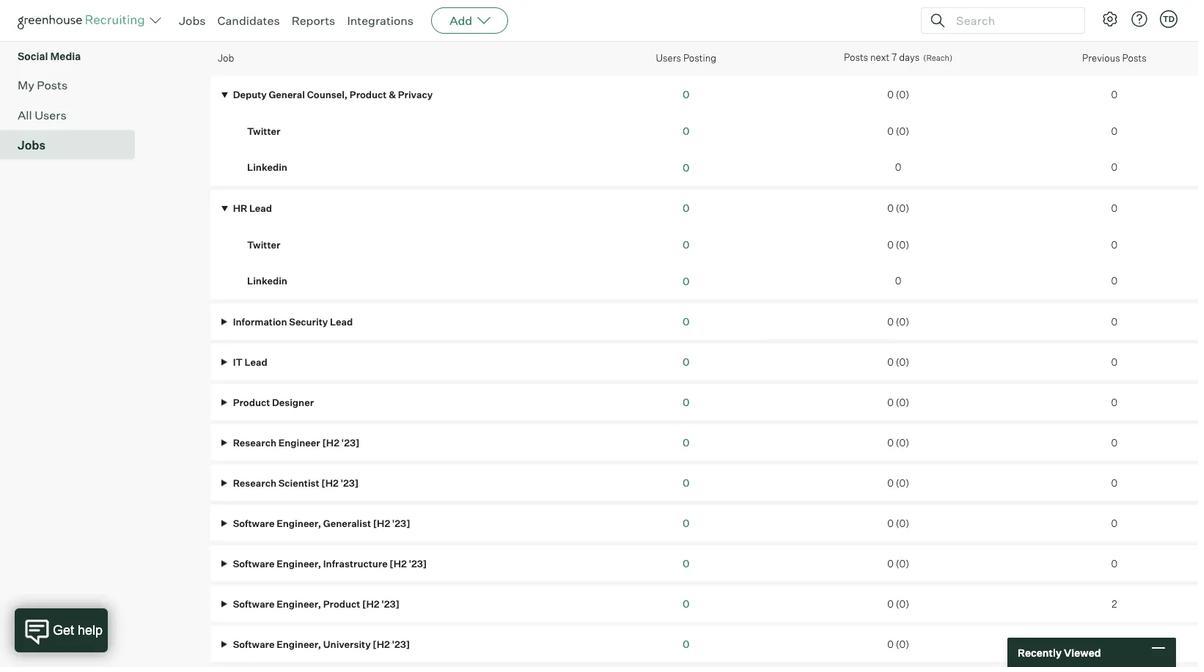 Task type: locate. For each thing, give the bounding box(es) containing it.
(0) for software engineer, infrastructure [h2 '23]
[[896, 558, 909, 569]]

twitter
[[247, 125, 280, 137], [247, 239, 280, 250]]

0 (0) for research scientist [h2 '23]
[[887, 477, 909, 489]]

9 0 (0) from the top
[[887, 477, 909, 489]]

6 0 (0) from the top
[[887, 356, 909, 368]]

all down my
[[18, 108, 32, 122]]

[h2 right university at the bottom left
[[373, 638, 390, 650]]

2 twitter from the top
[[247, 239, 280, 250]]

'23] up generalist
[[341, 477, 359, 489]]

recently
[[1018, 646, 1062, 659]]

[h2 right scientist
[[321, 477, 339, 489]]

users down my posts
[[35, 108, 66, 122]]

1 vertical spatial jobs link
[[18, 136, 129, 154]]

all inside 'link'
[[217, 16, 230, 29]]

3 engineer, from the top
[[277, 598, 321, 610]]

0 (0) for product designer
[[887, 396, 909, 408]]

4 0 link from the top
[[683, 201, 690, 214]]

1 vertical spatial research
[[233, 477, 276, 489]]

14 0 link from the top
[[683, 597, 690, 610]]

[h2 for product
[[362, 598, 379, 610]]

[h2 down 'infrastructure' at bottom
[[362, 598, 379, 610]]

0 horizontal spatial users
[[35, 108, 66, 122]]

software for software engineer, university [h2 '23]
[[233, 638, 275, 650]]

lead right security
[[330, 316, 353, 327]]

td button
[[1157, 7, 1180, 31]]

product down it lead
[[233, 396, 270, 408]]

9 0 link from the top
[[683, 396, 690, 409]]

users
[[656, 52, 681, 63], [35, 108, 66, 122]]

4 software from the top
[[233, 638, 275, 650]]

all left offices
[[366, 16, 378, 29]]

engineer, down software engineer, product [h2 '23] at the bottom of the page
[[277, 638, 321, 650]]

users left posting
[[656, 52, 681, 63]]

[h2 right generalist
[[373, 517, 390, 529]]

0 horizontal spatial jobs
[[18, 138, 45, 152]]

all offices link
[[359, 12, 506, 33]]

td button
[[1160, 10, 1178, 28]]

product up university at the bottom left
[[323, 598, 360, 610]]

0 (0) for it lead
[[887, 356, 909, 368]]

posts for previous posts
[[1122, 52, 1147, 63]]

'23] right 'infrastructure' at bottom
[[409, 558, 427, 569]]

1 engineer, from the top
[[277, 517, 321, 529]]

(0) for software engineer, university [h2 '23]
[[896, 638, 909, 650]]

1 research from the top
[[233, 437, 276, 448]]

back
[[29, 19, 56, 34]]

product designer
[[231, 396, 314, 408]]

0 horizontal spatial all
[[18, 108, 32, 122]]

0 vertical spatial lead
[[249, 202, 272, 214]]

engineer, for product
[[277, 598, 321, 610]]

'23] right generalist
[[392, 517, 410, 529]]

1 vertical spatial linkedin
[[247, 275, 287, 287]]

departments
[[232, 16, 295, 29]]

engineer, down scientist
[[277, 517, 321, 529]]

1 twitter from the top
[[247, 125, 280, 137]]

software engineer, generalist [h2 '23]
[[231, 517, 410, 529]]

0 0 0
[[683, 88, 690, 174], [1111, 89, 1118, 173], [683, 201, 690, 288], [1111, 202, 1118, 287]]

hr lead
[[231, 202, 272, 214]]

1 linkedin from the top
[[247, 161, 287, 173]]

'23] for generalist
[[392, 517, 410, 529]]

software engineer, product [h2 '23]
[[231, 598, 399, 610]]

all up job
[[217, 16, 230, 29]]

7
[[892, 51, 897, 63]]

scientist
[[278, 477, 319, 489]]

13 (0) from the top
[[896, 638, 909, 650]]

all users link
[[18, 106, 129, 124]]

twitter down 'deputy'
[[247, 125, 280, 137]]

1 horizontal spatial all
[[217, 16, 230, 29]]

deputy general counsel, product & privacy
[[231, 89, 433, 100]]

posts left "next"
[[844, 51, 868, 63]]

research for scientist
[[233, 477, 276, 489]]

[h2 right 'infrastructure' at bottom
[[390, 558, 407, 569]]

10 0 link from the top
[[683, 436, 690, 449]]

0 (0)
[[887, 89, 909, 100], [887, 125, 909, 137], [887, 202, 909, 214], [887, 239, 909, 250], [887, 316, 909, 327], [887, 356, 909, 368], [887, 396, 909, 408], [887, 437, 909, 448], [887, 477, 909, 489], [887, 517, 909, 529], [887, 558, 909, 569], [887, 598, 909, 610], [887, 638, 909, 650]]

2 0 link from the top
[[683, 124, 690, 137]]

engineer,
[[277, 517, 321, 529], [277, 558, 321, 569], [277, 598, 321, 610], [277, 638, 321, 650]]

2 horizontal spatial all
[[366, 16, 378, 29]]

research
[[233, 437, 276, 448], [233, 477, 276, 489]]

[h2
[[322, 437, 339, 448], [321, 477, 339, 489], [373, 517, 390, 529], [390, 558, 407, 569], [362, 598, 379, 610], [373, 638, 390, 650]]

3 software from the top
[[233, 598, 275, 610]]

7 0 (0) from the top
[[887, 396, 909, 408]]

previous posts
[[1082, 52, 1147, 63]]

product
[[350, 89, 387, 100], [233, 396, 270, 408], [323, 598, 360, 610]]

[h2 for infrastructure
[[390, 558, 407, 569]]

software for software engineer, product [h2 '23]
[[233, 598, 275, 610]]

'23] right university at the bottom left
[[392, 638, 410, 650]]

posts right my
[[37, 77, 68, 92]]

11 (0) from the top
[[896, 558, 909, 569]]

'23] down 'infrastructure' at bottom
[[381, 598, 399, 610]]

2 vertical spatial lead
[[245, 356, 267, 368]]

td
[[1163, 14, 1175, 24]]

all
[[217, 16, 230, 29], [366, 16, 378, 29], [18, 108, 32, 122]]

privacy
[[398, 89, 433, 100]]

users posting
[[656, 52, 716, 63]]

linkedin
[[247, 161, 287, 173], [247, 275, 287, 287]]

0 vertical spatial linkedin
[[247, 161, 287, 173]]

linkedin for general
[[247, 161, 287, 173]]

8 (0) from the top
[[896, 437, 909, 448]]

1 horizontal spatial jobs
[[179, 13, 206, 28]]

engineer, up software engineer, product [h2 '23] at the bottom of the page
[[277, 558, 321, 569]]

10 0 (0) from the top
[[887, 517, 909, 529]]

13 0 link from the top
[[683, 557, 690, 570]]

'23]
[[341, 437, 359, 448], [341, 477, 359, 489], [392, 517, 410, 529], [409, 558, 427, 569], [381, 598, 399, 610], [392, 638, 410, 650]]

12 (0) from the top
[[896, 598, 909, 610]]

software
[[233, 517, 275, 529], [233, 558, 275, 569], [233, 598, 275, 610], [233, 638, 275, 650]]

research left scientist
[[233, 477, 276, 489]]

9 (0) from the top
[[896, 477, 909, 489]]

2 engineer, from the top
[[277, 558, 321, 569]]

0 horizontal spatial posts
[[37, 77, 68, 92]]

jobs left candidates
[[179, 13, 206, 28]]

social
[[18, 50, 48, 62]]

12 0 (0) from the top
[[887, 598, 909, 610]]

2 software from the top
[[233, 558, 275, 569]]

jobs link down all users link
[[18, 136, 129, 154]]

product left & at the left top of the page
[[350, 89, 387, 100]]

linkedin up information
[[247, 275, 287, 287]]

0 (0) for software engineer, generalist [h2 '23]
[[887, 517, 909, 529]]

'23] for infrastructure
[[409, 558, 427, 569]]

(0) for software engineer, generalist [h2 '23]
[[896, 517, 909, 529]]

11 0 link from the top
[[683, 476, 690, 489]]

jobs link
[[179, 13, 206, 28], [18, 136, 129, 154]]

posts right previous
[[1122, 52, 1147, 63]]

lead right it
[[245, 356, 267, 368]]

all for all departments
[[217, 16, 230, 29]]

(0)
[[896, 89, 909, 100], [896, 125, 909, 137], [896, 202, 909, 214], [896, 239, 909, 250], [896, 316, 909, 327], [896, 356, 909, 368], [896, 396, 909, 408], [896, 437, 909, 448], [896, 477, 909, 489], [896, 517, 909, 529], [896, 558, 909, 569], [896, 598, 909, 610], [896, 638, 909, 650]]

4 engineer, from the top
[[277, 638, 321, 650]]

0 vertical spatial users
[[656, 52, 681, 63]]

job
[[218, 52, 234, 63]]

research down product designer
[[233, 437, 276, 448]]

6 (0) from the top
[[896, 356, 909, 368]]

lead for it lead
[[245, 356, 267, 368]]

13 0 (0) from the top
[[887, 638, 909, 650]]

lead
[[249, 202, 272, 214], [330, 316, 353, 327], [245, 356, 267, 368]]

0 (0) for software engineer, infrastructure [h2 '23]
[[887, 558, 909, 569]]

0 vertical spatial research
[[233, 437, 276, 448]]

lead right hr
[[249, 202, 272, 214]]

1 vertical spatial product
[[233, 396, 270, 408]]

candidates link
[[217, 13, 280, 28]]

1 software from the top
[[233, 517, 275, 529]]

(0) for it lead
[[896, 356, 909, 368]]

twitter down the hr lead on the top left
[[247, 239, 280, 250]]

5 0 (0) from the top
[[887, 316, 909, 327]]

7 (0) from the top
[[896, 396, 909, 408]]

0 vertical spatial jobs
[[179, 13, 206, 28]]

all offices
[[366, 16, 414, 29]]

research engineer [h2 '23]
[[231, 437, 359, 448]]

engineer, up the "software engineer, university [h2 '23]"
[[277, 598, 321, 610]]

1 horizontal spatial jobs link
[[179, 13, 206, 28]]

11 0 (0) from the top
[[887, 558, 909, 569]]

3 (0) from the top
[[896, 202, 909, 214]]

7 0 link from the top
[[683, 315, 690, 328]]

5 (0) from the top
[[896, 316, 909, 327]]

research for engineer
[[233, 437, 276, 448]]

all departments
[[217, 16, 295, 29]]

jobs link left candidates
[[179, 13, 206, 28]]

8 0 (0) from the top
[[887, 437, 909, 448]]

integrations link
[[347, 13, 414, 28]]

0 link
[[683, 88, 690, 101], [683, 124, 690, 137], [683, 161, 690, 174], [683, 201, 690, 214], [683, 238, 690, 251], [683, 275, 690, 288], [683, 315, 690, 328], [683, 355, 690, 368], [683, 396, 690, 409], [683, 436, 690, 449], [683, 476, 690, 489], [683, 517, 690, 530], [683, 557, 690, 570], [683, 597, 690, 610], [683, 638, 690, 650]]

1 vertical spatial twitter
[[247, 239, 280, 250]]

0
[[683, 88, 690, 101], [887, 89, 894, 100], [1111, 89, 1118, 100], [683, 124, 690, 137], [887, 125, 894, 137], [1111, 125, 1118, 137], [683, 161, 690, 174], [895, 161, 901, 173], [1111, 161, 1118, 173], [683, 201, 690, 214], [887, 202, 894, 214], [1111, 202, 1118, 214], [683, 238, 690, 251], [887, 239, 894, 250], [1111, 239, 1118, 250], [683, 275, 690, 288], [895, 275, 901, 287], [1111, 275, 1118, 287], [683, 315, 690, 328], [887, 316, 894, 327], [1111, 316, 1118, 327], [683, 355, 690, 368], [887, 356, 894, 368], [1111, 356, 1118, 368], [683, 396, 690, 409], [887, 396, 894, 408], [1111, 396, 1118, 408], [683, 436, 690, 449], [887, 437, 894, 448], [1111, 437, 1118, 448], [683, 476, 690, 489], [887, 477, 894, 489], [1111, 477, 1118, 489], [683, 517, 690, 530], [887, 517, 894, 529], [1111, 517, 1118, 529], [683, 557, 690, 570], [887, 558, 894, 569], [1111, 558, 1118, 569], [683, 597, 690, 610], [887, 598, 894, 610], [683, 638, 690, 650], [887, 638, 894, 650], [1111, 638, 1118, 650]]

media
[[50, 50, 81, 62]]

15 0 link from the top
[[683, 638, 690, 650]]

2 horizontal spatial posts
[[1122, 52, 1147, 63]]

1 horizontal spatial posts
[[844, 51, 868, 63]]

0 (0) for software engineer, university [h2 '23]
[[887, 638, 909, 650]]

linkedin up the hr lead on the top left
[[247, 161, 287, 173]]

Search text field
[[952, 10, 1071, 31]]

jobs down 'all users'
[[18, 138, 45, 152]]

(0) for product designer
[[896, 396, 909, 408]]

2
[[1112, 598, 1117, 610]]

2 linkedin from the top
[[247, 275, 287, 287]]

all users
[[18, 108, 66, 122]]

0 vertical spatial twitter
[[247, 125, 280, 137]]

infrastructure
[[323, 558, 388, 569]]

posts
[[844, 51, 868, 63], [1122, 52, 1147, 63], [37, 77, 68, 92]]

2 research from the top
[[233, 477, 276, 489]]

10 (0) from the top
[[896, 517, 909, 529]]

viewed
[[1064, 646, 1101, 659]]

jobs
[[179, 13, 206, 28], [18, 138, 45, 152]]



Task type: vqa. For each thing, say whether or not it's contained in the screenshot.


Task type: describe. For each thing, give the bounding box(es) containing it.
software engineer, university [h2 '23]
[[231, 638, 410, 650]]

offices
[[381, 16, 414, 29]]

next
[[870, 51, 889, 63]]

posts for my posts
[[37, 77, 68, 92]]

(reach)
[[923, 53, 953, 63]]

0 vertical spatial product
[[350, 89, 387, 100]]

university
[[323, 638, 371, 650]]

&
[[389, 89, 396, 100]]

1 (0) from the top
[[896, 89, 909, 100]]

all for all users
[[18, 108, 32, 122]]

back link
[[18, 17, 129, 36]]

software engineer, infrastructure [h2 '23]
[[231, 558, 427, 569]]

1 horizontal spatial users
[[656, 52, 681, 63]]

add button
[[431, 7, 508, 34]]

configure image
[[1101, 10, 1119, 28]]

software for software engineer, infrastructure [h2 '23]
[[233, 558, 275, 569]]

social media
[[18, 50, 81, 62]]

1 0 (0) from the top
[[887, 89, 909, 100]]

3 0 (0) from the top
[[887, 202, 909, 214]]

twitter for lead
[[247, 239, 280, 250]]

engineer
[[278, 437, 320, 448]]

previous
[[1082, 52, 1120, 63]]

2 0 (0) from the top
[[887, 125, 909, 137]]

0 (0) for software engineer, product [h2 '23]
[[887, 598, 909, 610]]

(0) for software engineer, product [h2 '23]
[[896, 598, 909, 610]]

(0) for research engineer [h2 '23]
[[896, 437, 909, 448]]

engineer, for university
[[277, 638, 321, 650]]

posting
[[683, 52, 716, 63]]

it
[[233, 356, 243, 368]]

twitter for general
[[247, 125, 280, 137]]

0 vertical spatial jobs link
[[179, 13, 206, 28]]

hr
[[233, 202, 247, 214]]

engineer, for infrastructure
[[277, 558, 321, 569]]

0 (0) for information security lead
[[887, 316, 909, 327]]

my
[[18, 77, 34, 92]]

my posts
[[18, 77, 68, 92]]

8 0 link from the top
[[683, 355, 690, 368]]

reports link
[[292, 13, 335, 28]]

(0) for research scientist [h2 '23]
[[896, 477, 909, 489]]

1 vertical spatial jobs
[[18, 138, 45, 152]]

all for all offices
[[366, 16, 378, 29]]

generalist
[[323, 517, 371, 529]]

12 0 link from the top
[[683, 517, 690, 530]]

[h2 for university
[[373, 638, 390, 650]]

engineer, for generalist
[[277, 517, 321, 529]]

all departments link
[[210, 12, 357, 33]]

software for software engineer, generalist [h2 '23]
[[233, 517, 275, 529]]

6 0 link from the top
[[683, 275, 690, 288]]

'23] right engineer
[[341, 437, 359, 448]]

0 horizontal spatial jobs link
[[18, 136, 129, 154]]

it lead
[[231, 356, 267, 368]]

(0) for information security lead
[[896, 316, 909, 327]]

my posts link
[[18, 76, 129, 94]]

4 (0) from the top
[[896, 239, 909, 250]]

3 0 link from the top
[[683, 161, 690, 174]]

designer
[[272, 396, 314, 408]]

information
[[233, 316, 287, 327]]

5 0 link from the top
[[683, 238, 690, 251]]

1 vertical spatial users
[[35, 108, 66, 122]]

'23] for university
[[392, 638, 410, 650]]

information security lead
[[231, 316, 353, 327]]

greenhouse recruiting image
[[18, 12, 150, 29]]

add
[[450, 13, 472, 28]]

1 0 link from the top
[[683, 88, 690, 101]]

reports
[[292, 13, 335, 28]]

1 vertical spatial lead
[[330, 316, 353, 327]]

security
[[289, 316, 328, 327]]

2 (0) from the top
[[896, 125, 909, 137]]

linkedin for lead
[[247, 275, 287, 287]]

days
[[899, 51, 920, 63]]

[h2 right engineer
[[322, 437, 339, 448]]

4 0 (0) from the top
[[887, 239, 909, 250]]

posts next 7 days (reach)
[[844, 51, 953, 63]]

integrations
[[347, 13, 414, 28]]

counsel,
[[307, 89, 348, 100]]

'23] for product
[[381, 598, 399, 610]]

general
[[269, 89, 305, 100]]

research scientist [h2 '23]
[[231, 477, 359, 489]]

lead for hr lead
[[249, 202, 272, 214]]

deputy
[[233, 89, 267, 100]]

recently viewed
[[1018, 646, 1101, 659]]

0 (0) for research engineer [h2 '23]
[[887, 437, 909, 448]]

2 vertical spatial product
[[323, 598, 360, 610]]

[h2 for generalist
[[373, 517, 390, 529]]

candidates
[[217, 13, 280, 28]]



